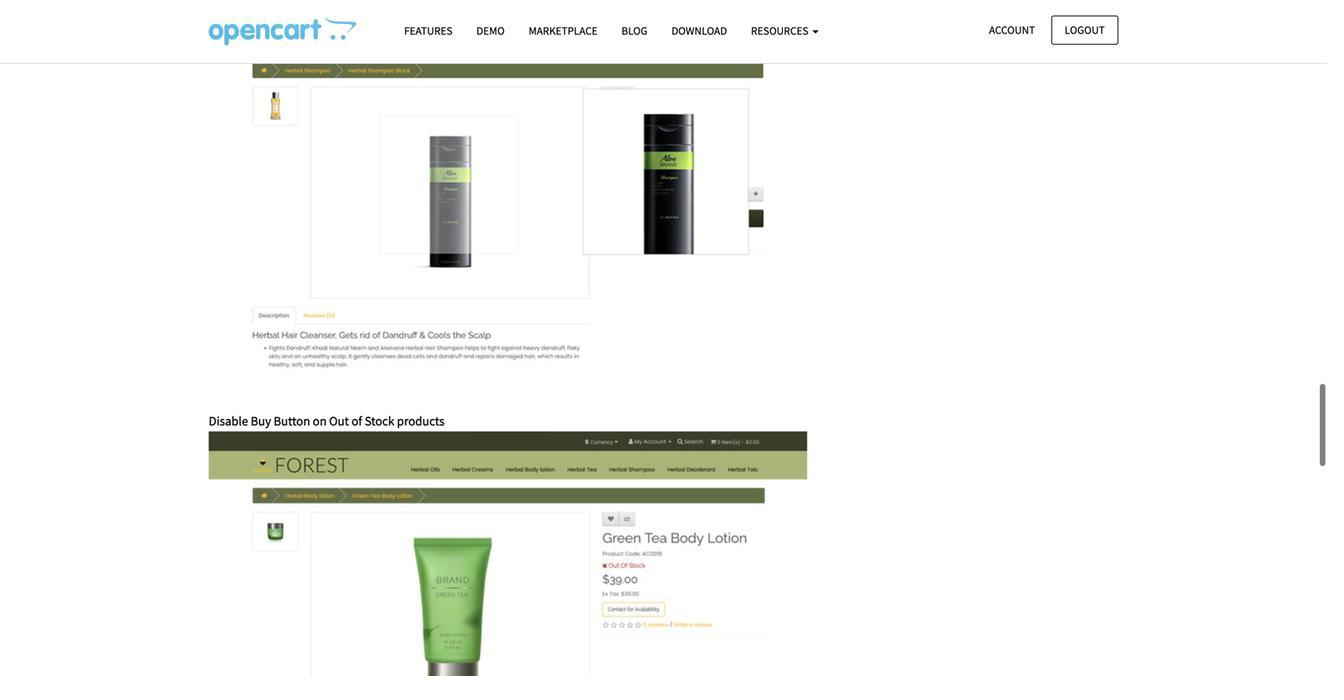 Task type: locate. For each thing, give the bounding box(es) containing it.
demo link
[[465, 17, 517, 45]]

blog
[[622, 24, 648, 38]]

download
[[672, 24, 727, 38]]

products
[[397, 413, 445, 429]]

button
[[274, 413, 310, 429]]

disable buy button on out of stock products
[[209, 413, 445, 429]]

features
[[404, 24, 453, 38]]

opencart - accura forest v-1 multipurpose theme image
[[209, 17, 356, 46]]

logout link
[[1052, 16, 1119, 45]]

on
[[313, 413, 327, 429]]

marketplace
[[529, 24, 598, 38]]

logout
[[1065, 23, 1105, 37]]



Task type: vqa. For each thing, say whether or not it's contained in the screenshot.
Download link
yes



Task type: describe. For each thing, give the bounding box(es) containing it.
out
[[329, 413, 349, 429]]

resources
[[751, 24, 811, 38]]

resources link
[[739, 17, 831, 45]]

of
[[352, 413, 362, 429]]

demo
[[477, 24, 505, 38]]

features link
[[392, 17, 465, 45]]

disable
[[209, 413, 248, 429]]

blog link
[[610, 17, 660, 45]]

download link
[[660, 17, 739, 45]]

stock
[[365, 413, 395, 429]]

account link
[[976, 16, 1049, 45]]

marketplace link
[[517, 17, 610, 45]]

buy
[[251, 413, 271, 429]]

account
[[990, 23, 1036, 37]]



